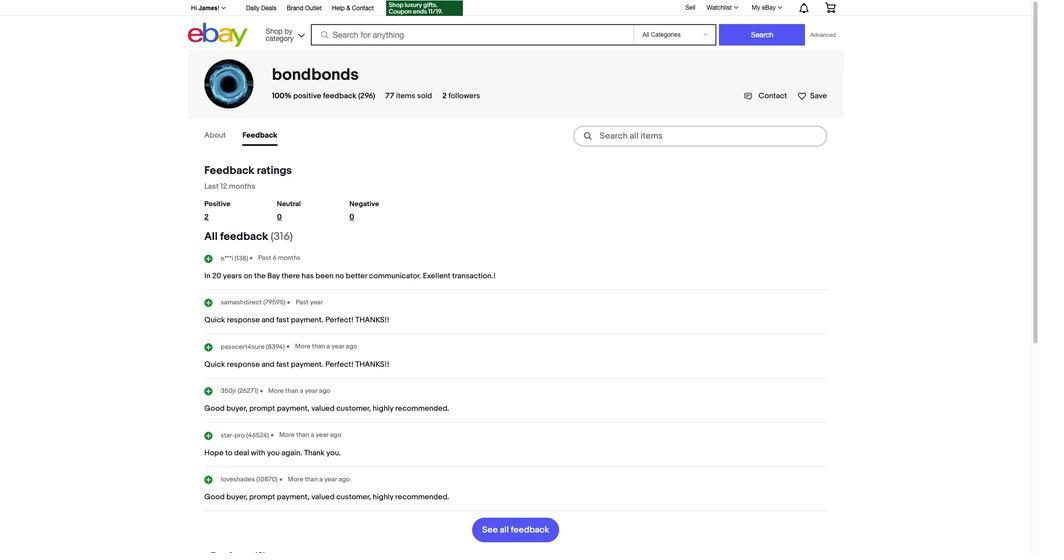 Task type: locate. For each thing, give the bounding box(es) containing it.
customer,
[[336, 404, 371, 414], [336, 493, 371, 502]]

ago for 350jr (26271)
[[319, 387, 330, 395]]

customer, for 350jr (26271)
[[336, 404, 371, 414]]

prompt down (10870)
[[249, 493, 275, 502]]

0 vertical spatial thanks!!
[[355, 315, 389, 325]]

0 vertical spatial months
[[229, 182, 255, 192]]

past down has
[[296, 298, 309, 306]]

1 highly from the top
[[373, 404, 393, 414]]

2 left followers
[[442, 91, 447, 101]]

1 horizontal spatial contact
[[758, 91, 787, 101]]

0 for negative 0
[[349, 213, 354, 222]]

good buyer, prompt payment, valued customer, highly recommended. down you.
[[204, 493, 449, 502]]

0 vertical spatial feedback
[[242, 131, 277, 140]]

1 vertical spatial past
[[296, 298, 309, 306]]

more than a year ago for loveshades (10870)
[[288, 475, 350, 484]]

1 vertical spatial highly
[[373, 493, 393, 502]]

valued for 350jr (26271)
[[311, 404, 335, 414]]

2 quick response and fast payment. perfect! thanks!! from the top
[[204, 360, 389, 369]]

0 horizontal spatial months
[[229, 182, 255, 192]]

advanced
[[810, 32, 836, 38]]

good
[[204, 404, 225, 414], [204, 493, 225, 502]]

2 good buyer, prompt payment, valued customer, highly recommended. from the top
[[204, 493, 449, 502]]

1 vertical spatial payment.
[[291, 360, 324, 369]]

the
[[254, 271, 266, 281]]

and down (79595)
[[261, 315, 274, 325]]

quick down the samashdirect
[[204, 315, 225, 325]]

year for 350jr (26271)
[[305, 387, 317, 395]]

customer, down you.
[[336, 493, 371, 502]]

bondbonds image
[[204, 59, 253, 109]]

hi
[[191, 5, 197, 12]]

2 quick from the top
[[204, 360, 225, 369]]

sold
[[417, 91, 432, 101]]

more than a year ago for 350jr (26271)
[[268, 387, 330, 395]]

prompt for (10870)
[[249, 493, 275, 502]]

positive
[[204, 200, 230, 208]]

0 vertical spatial fast
[[276, 315, 289, 325]]

transaction.!
[[452, 271, 496, 281]]

thanks!! for past year
[[355, 315, 389, 325]]

help & contact
[[332, 5, 374, 12]]

outlet
[[305, 5, 322, 12]]

1 horizontal spatial 0
[[349, 213, 354, 222]]

contact right &
[[352, 5, 374, 12]]

1 payment. from the top
[[291, 315, 324, 325]]

feedback up the 12
[[204, 164, 254, 178]]

than
[[312, 343, 325, 351], [285, 387, 298, 395], [296, 431, 309, 439], [305, 475, 318, 484]]

1 vertical spatial payment,
[[277, 493, 310, 502]]

save
[[810, 91, 827, 101]]

2 0 link from the left
[[349, 213, 396, 226]]

(296)
[[358, 91, 375, 101]]

1 perfect! from the top
[[325, 315, 354, 325]]

feedback inside feedback ratings last 12 months
[[204, 164, 254, 178]]

2 recommended. from the top
[[395, 493, 449, 502]]

contact inside account navigation
[[352, 5, 374, 12]]

response
[[227, 315, 260, 325], [227, 360, 260, 369]]

there
[[281, 271, 300, 281]]

Search for anything text field
[[312, 25, 632, 45]]

0 horizontal spatial feedback
[[220, 230, 268, 244]]

a for 350jr (26271)
[[300, 387, 303, 395]]

2 prompt from the top
[[249, 493, 275, 502]]

2 0 from the left
[[349, 213, 354, 222]]

2 inside positive 2
[[204, 213, 209, 222]]

response down the samashdirect
[[227, 315, 260, 325]]

0 inside neutral 0
[[277, 213, 282, 222]]

valued up the thank
[[311, 404, 335, 414]]

in
[[204, 271, 211, 281]]

2 good from the top
[[204, 493, 225, 502]]

than right (26271) on the left of the page
[[285, 387, 298, 395]]

0 vertical spatial highly
[[373, 404, 393, 414]]

1 valued from the top
[[311, 404, 335, 414]]

than for passcert4sure (8394)
[[312, 343, 325, 351]]

valued down the thank
[[311, 493, 335, 502]]

1 vertical spatial response
[[227, 360, 260, 369]]

0 vertical spatial prompt
[[249, 404, 275, 414]]

1 good buyer, prompt payment, valued customer, highly recommended. from the top
[[204, 404, 449, 414]]

2 horizontal spatial feedback
[[511, 525, 549, 536]]

1 0 link from the left
[[277, 213, 324, 226]]

0 horizontal spatial 0 link
[[277, 213, 324, 226]]

1 0 from the left
[[277, 213, 282, 222]]

thanks!! for more than a year ago
[[355, 360, 389, 369]]

star-
[[221, 432, 235, 440]]

buyer, down 350jr (26271)
[[226, 404, 248, 414]]

0 down negative
[[349, 213, 354, 222]]

0 vertical spatial buyer,
[[226, 404, 248, 414]]

quick up 350jr
[[204, 360, 225, 369]]

2 link
[[204, 213, 251, 226]]

2 perfect! from the top
[[325, 360, 354, 369]]

than up again. at left
[[296, 431, 309, 439]]

1 good from the top
[[204, 404, 225, 414]]

0 vertical spatial valued
[[311, 404, 335, 414]]

feedback for feedback
[[242, 131, 277, 140]]

1 and from the top
[[261, 315, 274, 325]]

payment, up again. at left
[[277, 404, 310, 414]]

2 response from the top
[[227, 360, 260, 369]]

good buyer, prompt payment, valued customer, highly recommended. up you.
[[204, 404, 449, 414]]

2 and from the top
[[261, 360, 274, 369]]

1 prompt from the top
[[249, 404, 275, 414]]

more right (26271) on the left of the page
[[268, 387, 284, 395]]

0 vertical spatial good
[[204, 404, 225, 414]]

buyer, for loveshades
[[226, 493, 248, 502]]

1 vertical spatial quick response and fast payment. perfect! thanks!!
[[204, 360, 389, 369]]

2 payment, from the top
[[277, 493, 310, 502]]

deals
[[261, 5, 276, 12]]

highly
[[373, 404, 393, 414], [373, 493, 393, 502]]

and
[[261, 315, 274, 325], [261, 360, 274, 369]]

2 customer, from the top
[[336, 493, 371, 502]]

recommended.
[[395, 404, 449, 414], [395, 493, 449, 502]]

more down again. at left
[[288, 475, 303, 484]]

2 thanks!! from the top
[[355, 360, 389, 369]]

(138)
[[235, 254, 248, 263]]

response for samashdirect
[[227, 315, 260, 325]]

0 link down neutral
[[277, 213, 324, 226]]

more for star-pro (46524)
[[279, 431, 295, 439]]

brand outlet link
[[287, 3, 322, 14]]

months inside feedback ratings last 12 months
[[229, 182, 255, 192]]

more than a year ago down past year
[[295, 343, 357, 351]]

1 vertical spatial feedback
[[204, 164, 254, 178]]

2 valued from the top
[[311, 493, 335, 502]]

past left "6"
[[258, 254, 271, 262]]

0 vertical spatial good buyer, prompt payment, valued customer, highly recommended.
[[204, 404, 449, 414]]

contact left save button on the right top
[[758, 91, 787, 101]]

thanks!!
[[355, 315, 389, 325], [355, 360, 389, 369]]

valued for loveshades (10870)
[[311, 493, 335, 502]]

1 vertical spatial prompt
[[249, 493, 275, 502]]

(10870)
[[256, 476, 278, 484]]

feedback for 100% positive feedback (296)
[[323, 91, 357, 101]]

1 vertical spatial buyer,
[[226, 493, 248, 502]]

year for star-pro (46524)
[[316, 431, 328, 439]]

Search all items field
[[574, 126, 827, 146]]

than right (8394)
[[312, 343, 325, 351]]

1 vertical spatial and
[[261, 360, 274, 369]]

perfect!
[[325, 315, 354, 325], [325, 360, 354, 369]]

2 payment. from the top
[[291, 360, 324, 369]]

1 horizontal spatial months
[[278, 254, 300, 262]]

customer, up you.
[[336, 404, 371, 414]]

past for the
[[258, 254, 271, 262]]

good down "loveshades"
[[204, 493, 225, 502]]

feedback left (296)
[[323, 91, 357, 101]]

2 down the positive on the top left of the page
[[204, 213, 209, 222]]

fast down (79595)
[[276, 315, 289, 325]]

a for star-pro (46524)
[[311, 431, 314, 439]]

exellent
[[423, 271, 450, 281]]

1 horizontal spatial 2
[[442, 91, 447, 101]]

0 link
[[277, 213, 324, 226], [349, 213, 396, 226]]

0 vertical spatial past
[[258, 254, 271, 262]]

1 vertical spatial perfect!
[[325, 360, 354, 369]]

1 quick from the top
[[204, 315, 225, 325]]

more than a year ago down the thank
[[288, 475, 350, 484]]

bay
[[267, 271, 280, 281]]

perfect! for than
[[325, 360, 354, 369]]

year for passcert4sure (8394)
[[332, 343, 344, 351]]

response down passcert4sure
[[227, 360, 260, 369]]

1 vertical spatial valued
[[311, 493, 335, 502]]

more
[[295, 343, 311, 351], [268, 387, 284, 395], [279, 431, 295, 439], [288, 475, 303, 484]]

feedback right all
[[511, 525, 549, 536]]

quick response and fast payment. perfect! thanks!! down past year
[[204, 315, 389, 325]]

0 vertical spatial response
[[227, 315, 260, 325]]

quick
[[204, 315, 225, 325], [204, 360, 225, 369]]

0 horizontal spatial contact
[[352, 5, 374, 12]]

positive
[[293, 91, 321, 101]]

more than a year ago for star-pro (46524)
[[279, 431, 341, 439]]

1 vertical spatial 2
[[204, 213, 209, 222]]

no
[[335, 271, 344, 281]]

years
[[223, 271, 242, 281]]

0 down neutral
[[277, 213, 282, 222]]

1 vertical spatial thanks!!
[[355, 360, 389, 369]]

1 vertical spatial recommended.
[[395, 493, 449, 502]]

0 horizontal spatial 2
[[204, 213, 209, 222]]

2 vertical spatial feedback
[[511, 525, 549, 536]]

350jr (26271)
[[221, 387, 258, 395]]

brand outlet
[[287, 5, 322, 12]]

quick response and fast payment. perfect! thanks!! down (8394)
[[204, 360, 389, 369]]

year
[[310, 298, 323, 306], [332, 343, 344, 351], [305, 387, 317, 395], [316, 431, 328, 439], [324, 475, 337, 484]]

1 response from the top
[[227, 315, 260, 325]]

1 fast from the top
[[276, 315, 289, 325]]

1 buyer, from the top
[[226, 404, 248, 414]]

feedback up (138)
[[220, 230, 268, 244]]

0 vertical spatial quick
[[204, 315, 225, 325]]

0 horizontal spatial past
[[258, 254, 271, 262]]

than for 350jr (26271)
[[285, 387, 298, 395]]

fast down (8394)
[[276, 360, 289, 369]]

0 vertical spatial recommended.
[[395, 404, 449, 414]]

payment, down (10870)
[[277, 493, 310, 502]]

recommended. for (26271)
[[395, 404, 449, 414]]

get the coupon image
[[386, 1, 463, 16]]

than down the thank
[[305, 475, 318, 484]]

1 vertical spatial good
[[204, 493, 225, 502]]

1 vertical spatial fast
[[276, 360, 289, 369]]

all
[[500, 525, 509, 536]]

feedback up ratings
[[242, 131, 277, 140]]

0 vertical spatial perfect!
[[325, 315, 354, 325]]

contact
[[352, 5, 374, 12], [758, 91, 787, 101]]

perfect! for year
[[325, 315, 354, 325]]

more than a year ago up the thank
[[279, 431, 341, 439]]

1 payment, from the top
[[277, 404, 310, 414]]

0 horizontal spatial 0
[[277, 213, 282, 222]]

buyer, for 350jr
[[226, 404, 248, 414]]

2 highly from the top
[[373, 493, 393, 502]]

1 vertical spatial customer,
[[336, 493, 371, 502]]

your shopping cart image
[[824, 3, 836, 13]]

1 thanks!! from the top
[[355, 315, 389, 325]]

0 vertical spatial quick response and fast payment. perfect! thanks!!
[[204, 315, 389, 325]]

0 vertical spatial and
[[261, 315, 274, 325]]

prompt for (26271)
[[249, 404, 275, 414]]

good buyer, prompt payment, valued customer, highly recommended. for loveshades (10870)
[[204, 493, 449, 502]]

payment,
[[277, 404, 310, 414], [277, 493, 310, 502]]

1 quick response and fast payment. perfect! thanks!! from the top
[[204, 315, 389, 325]]

fast
[[276, 315, 289, 325], [276, 360, 289, 369]]

0 link down negative
[[349, 213, 396, 226]]

help & contact link
[[332, 3, 374, 14]]

by
[[285, 27, 292, 35]]

buyer, down "loveshades"
[[226, 493, 248, 502]]

0 vertical spatial payment.
[[291, 315, 324, 325]]

good for loveshades (10870)
[[204, 493, 225, 502]]

about
[[204, 131, 226, 140]]

months right "6"
[[278, 254, 300, 262]]

more than a year ago for passcert4sure (8394)
[[295, 343, 357, 351]]

feedback inside tab list
[[242, 131, 277, 140]]

payment, for 350jr (26271)
[[277, 404, 310, 414]]

more right (8394)
[[295, 343, 311, 351]]

0 inside 'negative 0'
[[349, 213, 354, 222]]

2 buyer, from the top
[[226, 493, 248, 502]]

1 vertical spatial good buyer, prompt payment, valued customer, highly recommended.
[[204, 493, 449, 502]]

1 recommended. from the top
[[395, 404, 449, 414]]

ago for loveshades (10870)
[[338, 475, 350, 484]]

samashdirect (79595)
[[221, 299, 285, 307]]

months
[[229, 182, 255, 192], [278, 254, 300, 262]]

good buyer, prompt payment, valued customer, highly recommended.
[[204, 404, 449, 414], [204, 493, 449, 502]]

good buyer, prompt payment, valued customer, highly recommended. for 350jr (26271)
[[204, 404, 449, 414]]

2 followers
[[442, 91, 480, 101]]

0 link for neutral 0
[[277, 213, 324, 226]]

0 vertical spatial 2
[[442, 91, 447, 101]]

(8394)
[[266, 343, 285, 351]]

tab list
[[204, 126, 294, 146]]

(26271)
[[238, 387, 258, 395]]

months right the 12
[[229, 182, 255, 192]]

neutral 0
[[277, 200, 301, 222]]

negative 0
[[349, 200, 379, 222]]

feedback for feedback ratings last 12 months
[[204, 164, 254, 178]]

0
[[277, 213, 282, 222], [349, 213, 354, 222]]

hope
[[204, 448, 224, 458]]

2 fast from the top
[[276, 360, 289, 369]]

1 vertical spatial quick
[[204, 360, 225, 369]]

0 vertical spatial contact
[[352, 5, 374, 12]]

prompt down (26271) on the left of the page
[[249, 404, 275, 414]]

shop by category
[[266, 27, 294, 42]]

0 vertical spatial payment,
[[277, 404, 310, 414]]

None submit
[[719, 24, 805, 46]]

1 horizontal spatial past
[[296, 298, 309, 306]]

1 horizontal spatial feedback
[[323, 91, 357, 101]]

0 vertical spatial customer,
[[336, 404, 371, 414]]

good down 350jr
[[204, 404, 225, 414]]

0 vertical spatial feedback
[[323, 91, 357, 101]]

1 horizontal spatial 0 link
[[349, 213, 396, 226]]

and down (8394)
[[261, 360, 274, 369]]

more than a year ago down (8394)
[[268, 387, 330, 395]]

samashdirect
[[221, 299, 262, 307]]

more up again. at left
[[279, 431, 295, 439]]

ago for star-pro (46524)
[[330, 431, 341, 439]]

1 customer, from the top
[[336, 404, 371, 414]]



Task type: vqa. For each thing, say whether or not it's contained in the screenshot.
All Filters BUTTON
no



Task type: describe. For each thing, give the bounding box(es) containing it.
feedback for see all feedback
[[511, 525, 549, 536]]

good for 350jr (26271)
[[204, 404, 225, 414]]

communicator.
[[369, 271, 421, 281]]

been
[[316, 271, 334, 281]]

passcert4sure
[[221, 343, 265, 351]]

hi james !
[[191, 5, 219, 12]]

neutral
[[277, 200, 301, 208]]

100%
[[272, 91, 292, 101]]

better
[[346, 271, 367, 281]]

advanced link
[[805, 25, 841, 45]]

quick response and fast payment. perfect! thanks!! for more than a year ago
[[204, 360, 389, 369]]

year for loveshades (10870)
[[324, 475, 337, 484]]

loveshades
[[221, 476, 255, 484]]

fast for samashdirect (79595)
[[276, 315, 289, 325]]

again.
[[281, 448, 302, 458]]

my ebay
[[752, 4, 776, 11]]

my ebay link
[[746, 2, 787, 14]]

response for passcert4sure
[[227, 360, 260, 369]]

1 vertical spatial feedback
[[220, 230, 268, 244]]

!
[[218, 5, 219, 12]]

has
[[302, 271, 314, 281]]

recommended. for (10870)
[[395, 493, 449, 502]]

last
[[204, 182, 219, 192]]

0 for neutral 0
[[277, 213, 282, 222]]

1 vertical spatial contact
[[758, 91, 787, 101]]

you
[[267, 448, 280, 458]]

followers
[[448, 91, 480, 101]]

sell
[[685, 4, 695, 11]]

77
[[385, 91, 394, 101]]

thank
[[304, 448, 325, 458]]

and for (79595)
[[261, 315, 274, 325]]

category
[[266, 34, 294, 42]]

e***i
[[221, 254, 233, 263]]

more for 350jr (26271)
[[268, 387, 284, 395]]

sell link
[[681, 4, 700, 11]]

ratings
[[257, 164, 292, 178]]

than for star-pro (46524)
[[296, 431, 309, 439]]

shop
[[266, 27, 283, 35]]

none submit inside shop by category banner
[[719, 24, 805, 46]]

77 items sold
[[385, 91, 432, 101]]

loveshades (10870)
[[221, 476, 278, 484]]

(316)
[[271, 230, 293, 244]]

shop by category banner
[[185, 0, 843, 50]]

past 6 months
[[258, 254, 300, 262]]

brand
[[287, 5, 303, 12]]

star-pro (46524)
[[221, 432, 269, 440]]

items
[[396, 91, 415, 101]]

&
[[346, 5, 350, 12]]

watchlist
[[707, 4, 732, 11]]

you.
[[326, 448, 341, 458]]

ago for passcert4sure (8394)
[[346, 343, 357, 351]]

to
[[225, 448, 232, 458]]

highly for (10870)
[[373, 493, 393, 502]]

bondbonds
[[272, 65, 359, 85]]

daily
[[246, 5, 259, 12]]

quick for samashdirect (79595)
[[204, 315, 225, 325]]

quick for passcert4sure (8394)
[[204, 360, 225, 369]]

on
[[244, 271, 252, 281]]

help
[[332, 5, 345, 12]]

past for payment.
[[296, 298, 309, 306]]

than for loveshades (10870)
[[305, 475, 318, 484]]

20
[[212, 271, 221, 281]]

tab list containing about
[[204, 126, 294, 146]]

james
[[199, 5, 218, 12]]

daily deals link
[[246, 3, 276, 14]]

passcert4sure (8394)
[[221, 343, 285, 351]]

with
[[251, 448, 265, 458]]

12
[[220, 182, 227, 192]]

see
[[482, 525, 498, 536]]

0 link for negative 0
[[349, 213, 396, 226]]

contact link
[[744, 91, 787, 101]]

hope to deal with you again. thank you.
[[204, 448, 341, 458]]

see all feedback
[[482, 525, 549, 536]]

1 vertical spatial months
[[278, 254, 300, 262]]

highly for (26271)
[[373, 404, 393, 414]]

customer, for loveshades (10870)
[[336, 493, 371, 502]]

shop by category button
[[261, 23, 307, 45]]

payment, for loveshades (10870)
[[277, 493, 310, 502]]

e***i (138)
[[221, 254, 248, 263]]

more for loveshades (10870)
[[288, 475, 303, 484]]

bondbonds link
[[272, 65, 359, 85]]

negative
[[349, 200, 379, 208]]

save button
[[797, 89, 827, 101]]

more for passcert4sure (8394)
[[295, 343, 311, 351]]

a for passcert4sure (8394)
[[327, 343, 330, 351]]

my
[[752, 4, 760, 11]]

see all feedback link
[[472, 518, 559, 543]]

deal
[[234, 448, 249, 458]]

payment. for more
[[291, 360, 324, 369]]

payment. for past
[[291, 315, 324, 325]]

positive 2
[[204, 200, 230, 222]]

100% positive feedback (296)
[[272, 91, 375, 101]]

all
[[204, 230, 218, 244]]

past year
[[296, 298, 323, 306]]

a for loveshades (10870)
[[319, 475, 323, 484]]

(46524)
[[246, 432, 269, 440]]

quick response and fast payment. perfect! thanks!! for past year
[[204, 315, 389, 325]]

ebay
[[762, 4, 776, 11]]

account navigation
[[185, 0, 843, 17]]

feedback ratings last 12 months
[[204, 164, 292, 192]]

350jr
[[221, 387, 236, 395]]

daily deals
[[246, 5, 276, 12]]

(79595)
[[263, 299, 285, 307]]

fast for passcert4sure (8394)
[[276, 360, 289, 369]]

and for (8394)
[[261, 360, 274, 369]]

watchlist link
[[701, 2, 743, 14]]



